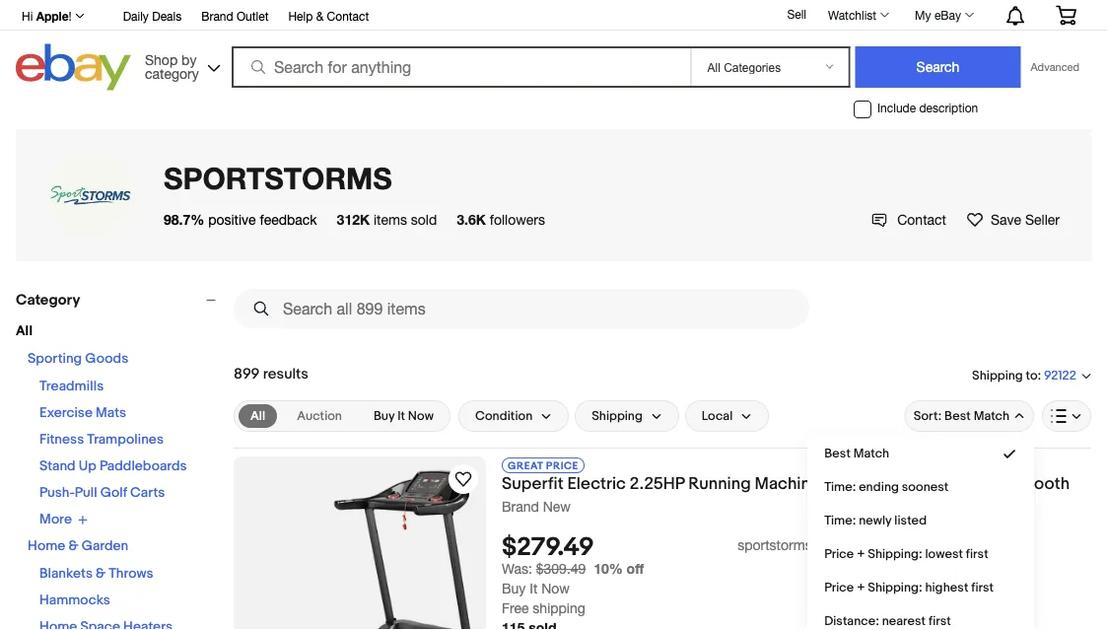 Task type: vqa. For each thing, say whether or not it's contained in the screenshot.
2.25HP
yes



Task type: locate. For each thing, give the bounding box(es) containing it.
2 + from the top
[[857, 580, 866, 596]]

0 horizontal spatial now
[[408, 409, 434, 424]]

time: ending soonest link
[[809, 471, 1034, 504]]

shop by category banner
[[11, 0, 1092, 96]]

+ up the distance:
[[857, 580, 866, 596]]

first for price + shipping: lowest first
[[967, 547, 989, 562]]

price up the distance:
[[825, 580, 855, 596]]

description
[[920, 101, 979, 115]]

0 horizontal spatial buy
[[374, 409, 395, 424]]

deals
[[152, 9, 182, 23]]

2 vertical spatial &
[[96, 566, 106, 583]]

1 price from the top
[[825, 547, 855, 562]]

contact left save
[[898, 211, 947, 227]]

condition
[[475, 409, 533, 424]]

now left condition
[[408, 409, 434, 424]]

price for price + shipping: lowest first
[[825, 547, 855, 562]]

all down category
[[16, 323, 33, 340]]

blankets
[[39, 566, 93, 583]]

brand
[[201, 9, 233, 23], [502, 498, 539, 514]]

1 + from the top
[[857, 547, 866, 562]]

shipping
[[973, 368, 1024, 383], [592, 409, 643, 424]]

2 horizontal spatial &
[[316, 9, 324, 23]]

shop by category
[[145, 51, 199, 81]]

sporting
[[28, 351, 82, 367]]

it down was:
[[530, 581, 538, 597]]

contact link
[[872, 211, 947, 228]]

1 vertical spatial price
[[825, 580, 855, 596]]

pull
[[75, 485, 97, 502]]

shipping inside dropdown button
[[592, 409, 643, 424]]

daily deals
[[123, 9, 182, 23]]

best inside dropdown button
[[945, 409, 971, 424]]

shipping inside shipping to : 92122
[[973, 368, 1024, 383]]

my ebay
[[916, 8, 962, 22]]

0 vertical spatial shipping
[[973, 368, 1024, 383]]

1 horizontal spatial now
[[542, 581, 570, 597]]

sort: best match button
[[905, 401, 1035, 432]]

all
[[16, 323, 33, 340], [251, 408, 266, 424]]

0 vertical spatial 98.7%
[[164, 211, 204, 227]]

contact right help
[[327, 9, 369, 23]]

0 horizontal spatial it
[[398, 409, 405, 424]]

first right lowest
[[967, 547, 989, 562]]

best up treadmill
[[825, 446, 851, 461]]

0 vertical spatial brand
[[201, 9, 233, 23]]

& inside blankets & throws hammocks
[[96, 566, 106, 583]]

1 vertical spatial first
[[972, 580, 994, 596]]

great price superfit  electric 2.25hp running machine treadmill  app control bluetooth brand new
[[502, 460, 1071, 514]]

1 vertical spatial +
[[857, 580, 866, 596]]

auction
[[297, 409, 342, 424]]

push-pull golf carts link
[[39, 485, 165, 502]]

local
[[702, 409, 733, 424]]

& for contact
[[316, 9, 324, 23]]

time: down best match
[[825, 480, 857, 495]]

1 vertical spatial shipping
[[592, 409, 643, 424]]

throws
[[109, 566, 153, 583]]

0 vertical spatial +
[[857, 547, 866, 562]]

first
[[967, 547, 989, 562], [972, 580, 994, 596], [929, 614, 952, 629]]

save
[[991, 211, 1022, 227]]

garden
[[82, 538, 129, 555]]

1 vertical spatial shipping:
[[868, 580, 923, 596]]

it
[[398, 409, 405, 424], [530, 581, 538, 597]]

2 vertical spatial first
[[929, 614, 952, 629]]

1 horizontal spatial contact
[[898, 211, 947, 227]]

match down shipping to : 92122
[[974, 409, 1010, 424]]

0 vertical spatial price
[[825, 547, 855, 562]]

soonest
[[902, 480, 949, 495]]

1 vertical spatial 98.7%
[[870, 537, 910, 553]]

Search all 899 items field
[[234, 289, 810, 329]]

0 horizontal spatial brand
[[201, 9, 233, 23]]

shipping left to
[[973, 368, 1024, 383]]

golf
[[100, 485, 127, 502]]

all down 899
[[251, 408, 266, 424]]

0 horizontal spatial 98.7%
[[164, 211, 204, 227]]

push-
[[39, 485, 75, 502]]

0 vertical spatial it
[[398, 409, 405, 424]]

1 horizontal spatial best
[[945, 409, 971, 424]]

time: ending soonest
[[825, 480, 949, 495]]

+ for price + shipping: lowest first
[[857, 547, 866, 562]]

buy
[[374, 409, 395, 424], [502, 581, 526, 597]]

save seller button
[[967, 209, 1060, 230]]

98.7% inside sportstorms (72,997) 98.7% was: $309.49 10% off buy it now free shipping
[[870, 537, 910, 553]]

running
[[689, 474, 751, 494]]

None submit
[[856, 46, 1022, 88]]

distance: nearest first link
[[809, 605, 1034, 630]]

brand down superfit
[[502, 498, 539, 514]]

1 vertical spatial &
[[68, 538, 79, 555]]

0 vertical spatial best
[[945, 409, 971, 424]]

0 vertical spatial contact
[[327, 9, 369, 23]]

1 shipping: from the top
[[868, 547, 923, 562]]

& right help
[[316, 9, 324, 23]]

0 horizontal spatial contact
[[327, 9, 369, 23]]

1 vertical spatial brand
[[502, 498, 539, 514]]

& inside help & contact link
[[316, 9, 324, 23]]

0 vertical spatial first
[[967, 547, 989, 562]]

stand
[[39, 458, 76, 475]]

2 time: from the top
[[825, 513, 857, 529]]

ending
[[859, 480, 900, 495]]

brand left the outlet
[[201, 9, 233, 23]]

1 horizontal spatial brand
[[502, 498, 539, 514]]

app
[[899, 474, 930, 494]]

contact inside help & contact link
[[327, 9, 369, 23]]

0 horizontal spatial shipping
[[592, 409, 643, 424]]

local button
[[685, 401, 770, 432]]

1 vertical spatial it
[[530, 581, 538, 597]]

+ for price + shipping: highest first
[[857, 580, 866, 596]]

condition button
[[459, 401, 569, 432]]

98.7% down time: newly listed
[[870, 537, 910, 553]]

first right highest
[[972, 580, 994, 596]]

1 horizontal spatial 98.7%
[[870, 537, 910, 553]]

watch superfit  electric 2.25hp running machine treadmill  app control bluetooth image
[[452, 468, 475, 491]]

1 time: from the top
[[825, 480, 857, 495]]

:
[[1038, 368, 1042, 383]]

listing options selector. list view selected. image
[[1052, 408, 1083, 424]]

followers
[[490, 211, 546, 227]]

treadmills link
[[39, 378, 104, 395]]

1 vertical spatial all
[[251, 408, 266, 424]]

+ down newly
[[857, 547, 866, 562]]

0 vertical spatial time:
[[825, 480, 857, 495]]

1 vertical spatial contact
[[898, 211, 947, 227]]

hi
[[22, 9, 33, 23]]

brand inside account navigation
[[201, 9, 233, 23]]

it right the 'auction' link
[[398, 409, 405, 424]]

price down time: newly listed
[[825, 547, 855, 562]]

1 vertical spatial match
[[854, 446, 890, 461]]

hi apple !
[[22, 9, 72, 23]]

fitness trampolines link
[[39, 432, 164, 448]]

superfit  electric 2.25hp running machine treadmill  app control bluetooth heading
[[502, 474, 1071, 494]]

first down highest
[[929, 614, 952, 629]]

blankets & throws hammocks
[[39, 566, 153, 609]]

best right sort: at bottom
[[945, 409, 971, 424]]

treadmills exercise mats fitness trampolines stand up paddleboards push-pull golf carts
[[39, 378, 187, 502]]

price
[[825, 547, 855, 562], [825, 580, 855, 596]]

!
[[69, 9, 72, 23]]

sportstorms
[[164, 160, 392, 196]]

now up "shipping"
[[542, 581, 570, 597]]

listed
[[895, 513, 927, 529]]

1 vertical spatial buy
[[502, 581, 526, 597]]

time: up (72,997) in the right bottom of the page
[[825, 513, 857, 529]]

0 horizontal spatial &
[[68, 538, 79, 555]]

1 horizontal spatial &
[[96, 566, 106, 583]]

match up treadmill
[[854, 446, 890, 461]]

up
[[79, 458, 96, 475]]

& down 'garden'
[[96, 566, 106, 583]]

0 horizontal spatial match
[[854, 446, 890, 461]]

buy it now link
[[362, 404, 446, 428]]

0 vertical spatial match
[[974, 409, 1010, 424]]

1 horizontal spatial it
[[530, 581, 538, 597]]

shipping: up price + shipping: highest first
[[868, 547, 923, 562]]

best
[[945, 409, 971, 424], [825, 446, 851, 461]]

1 horizontal spatial buy
[[502, 581, 526, 597]]

1 horizontal spatial all
[[251, 408, 266, 424]]

items
[[374, 211, 407, 227]]

help & contact link
[[289, 6, 369, 28]]

& right home
[[68, 538, 79, 555]]

0 horizontal spatial best
[[825, 446, 851, 461]]

2 price from the top
[[825, 580, 855, 596]]

all link
[[239, 404, 277, 428]]

1 horizontal spatial match
[[974, 409, 1010, 424]]

shipping up electric
[[592, 409, 643, 424]]

great price button
[[502, 457, 585, 474]]

1 vertical spatial time:
[[825, 513, 857, 529]]

your shopping cart image
[[1056, 5, 1078, 25]]

treadmill
[[824, 474, 895, 494]]

0 vertical spatial &
[[316, 9, 324, 23]]

shipping: up distance: nearest first
[[868, 580, 923, 596]]

home & garden
[[28, 538, 129, 555]]

$279.49
[[502, 533, 595, 563]]

time: for time: ending soonest
[[825, 480, 857, 495]]

my
[[916, 8, 932, 22]]

98.7% left the positive
[[164, 211, 204, 227]]

0 horizontal spatial all
[[16, 323, 33, 340]]

1 horizontal spatial shipping
[[973, 368, 1024, 383]]

buy up free
[[502, 581, 526, 597]]

0 vertical spatial shipping:
[[868, 547, 923, 562]]

10%
[[594, 561, 623, 577]]

machine
[[755, 474, 821, 494]]

1 vertical spatial now
[[542, 581, 570, 597]]

& for garden
[[68, 538, 79, 555]]

buy right auction
[[374, 409, 395, 424]]

2 shipping: from the top
[[868, 580, 923, 596]]

shipping
[[533, 600, 586, 617]]

superfit
[[502, 474, 564, 494]]



Task type: describe. For each thing, give the bounding box(es) containing it.
time: for time: newly listed
[[825, 513, 857, 529]]

time: newly listed
[[825, 513, 927, 529]]

save seller
[[991, 211, 1060, 227]]

sporting goods
[[28, 351, 128, 367]]

all inside $279.49 main content
[[251, 408, 266, 424]]

sort: best match
[[914, 409, 1010, 424]]

1 vertical spatial best
[[825, 446, 851, 461]]

price + shipping: highest first
[[825, 580, 994, 596]]

sell
[[788, 7, 807, 21]]

trampolines
[[87, 432, 164, 448]]

sell link
[[779, 7, 816, 21]]

shipping: for lowest
[[868, 547, 923, 562]]

lowest
[[926, 547, 964, 562]]

shipping for shipping
[[592, 409, 643, 424]]

apple
[[36, 9, 69, 23]]

highest
[[926, 580, 969, 596]]

include
[[878, 101, 917, 115]]

was:
[[502, 561, 533, 577]]

shipping to : 92122
[[973, 368, 1077, 384]]

nearest
[[883, 614, 926, 629]]

feedback
[[260, 211, 317, 227]]

first for price + shipping: highest first
[[972, 580, 994, 596]]

category button
[[16, 291, 225, 309]]

home
[[28, 538, 65, 555]]

ebay
[[935, 8, 962, 22]]

positive
[[208, 211, 256, 227]]

auction link
[[285, 404, 354, 428]]

advanced link
[[1022, 47, 1090, 87]]

hammocks
[[39, 592, 110, 609]]

mats
[[96, 405, 126, 422]]

899
[[234, 365, 260, 383]]

home & garden link
[[28, 538, 129, 555]]

price + shipping: lowest first
[[825, 547, 989, 562]]

include description
[[878, 101, 979, 115]]

92122
[[1045, 368, 1077, 384]]

sportstorms image
[[47, 152, 134, 239]]

outlet
[[237, 9, 269, 23]]

312k items sold
[[337, 211, 437, 227]]

exercise mats link
[[39, 405, 126, 422]]

paddleboards
[[100, 458, 187, 475]]

shipping button
[[575, 401, 680, 432]]

superfit  electric 2.25hp running machine treadmill  app control bluetooth image
[[234, 457, 486, 630]]

sort:
[[914, 409, 942, 424]]

electric
[[568, 474, 626, 494]]

buy it now
[[374, 409, 434, 424]]

hammocks link
[[39, 592, 110, 609]]

help
[[289, 9, 313, 23]]

2.25hp
[[630, 474, 685, 494]]

account navigation
[[11, 0, 1092, 31]]

by
[[182, 51, 197, 68]]

sold
[[411, 211, 437, 227]]

it inside sportstorms (72,997) 98.7% was: $309.49 10% off buy it now free shipping
[[530, 581, 538, 597]]

control
[[934, 474, 992, 494]]

0 vertical spatial all
[[16, 323, 33, 340]]

superfit  electric 2.25hp running machine treadmill  app control bluetooth link
[[502, 474, 1092, 498]]

0 vertical spatial now
[[408, 409, 434, 424]]

none submit inside shop by category banner
[[856, 46, 1022, 88]]

fitness
[[39, 432, 84, 448]]

price + shipping: highest first link
[[809, 571, 1034, 605]]

& for throws
[[96, 566, 106, 583]]

shop by category button
[[136, 44, 225, 86]]

category
[[16, 291, 80, 309]]

3.6k followers
[[457, 211, 546, 227]]

All selected text field
[[251, 407, 266, 425]]

Search for anything text field
[[235, 48, 687, 86]]

treadmills
[[39, 378, 104, 395]]

buy inside sportstorms (72,997) 98.7% was: $309.49 10% off buy it now free shipping
[[502, 581, 526, 597]]

off
[[627, 561, 644, 577]]

bluetooth
[[996, 474, 1071, 494]]

shipping: for highest
[[868, 580, 923, 596]]

great
[[508, 460, 544, 473]]

watchlist link
[[818, 3, 899, 27]]

$279.49 main content
[[234, 281, 1092, 630]]

help & contact
[[289, 9, 369, 23]]

distance: nearest first
[[825, 614, 952, 629]]

time: newly listed link
[[809, 504, 1034, 538]]

daily deals link
[[123, 6, 182, 28]]

sportstorms (72,997) 98.7% was: $309.49 10% off buy it now free shipping
[[502, 537, 910, 617]]

3.6k
[[457, 211, 486, 227]]

advanced
[[1031, 61, 1080, 73]]

shipping for shipping to : 92122
[[973, 368, 1024, 383]]

899 results
[[234, 365, 309, 383]]

price
[[546, 460, 579, 473]]

price for price + shipping: highest first
[[825, 580, 855, 596]]

contact inside contact link
[[898, 211, 947, 227]]

0 vertical spatial buy
[[374, 409, 395, 424]]

brand inside great price superfit  electric 2.25hp running machine treadmill  app control bluetooth brand new
[[502, 498, 539, 514]]

seller
[[1026, 211, 1060, 227]]

new
[[543, 498, 571, 514]]

$309.49
[[536, 561, 586, 577]]

match inside dropdown button
[[974, 409, 1010, 424]]

more
[[39, 512, 72, 528]]

best match
[[825, 446, 890, 461]]

price + shipping: lowest first link
[[809, 538, 1034, 571]]

shop
[[145, 51, 178, 68]]

now inside sportstorms (72,997) 98.7% was: $309.49 10% off buy it now free shipping
[[542, 581, 570, 597]]

312k
[[337, 211, 370, 227]]

brand outlet
[[201, 9, 269, 23]]

best match link
[[809, 437, 1034, 471]]

distance:
[[825, 614, 880, 629]]

(72,997)
[[816, 537, 866, 553]]



